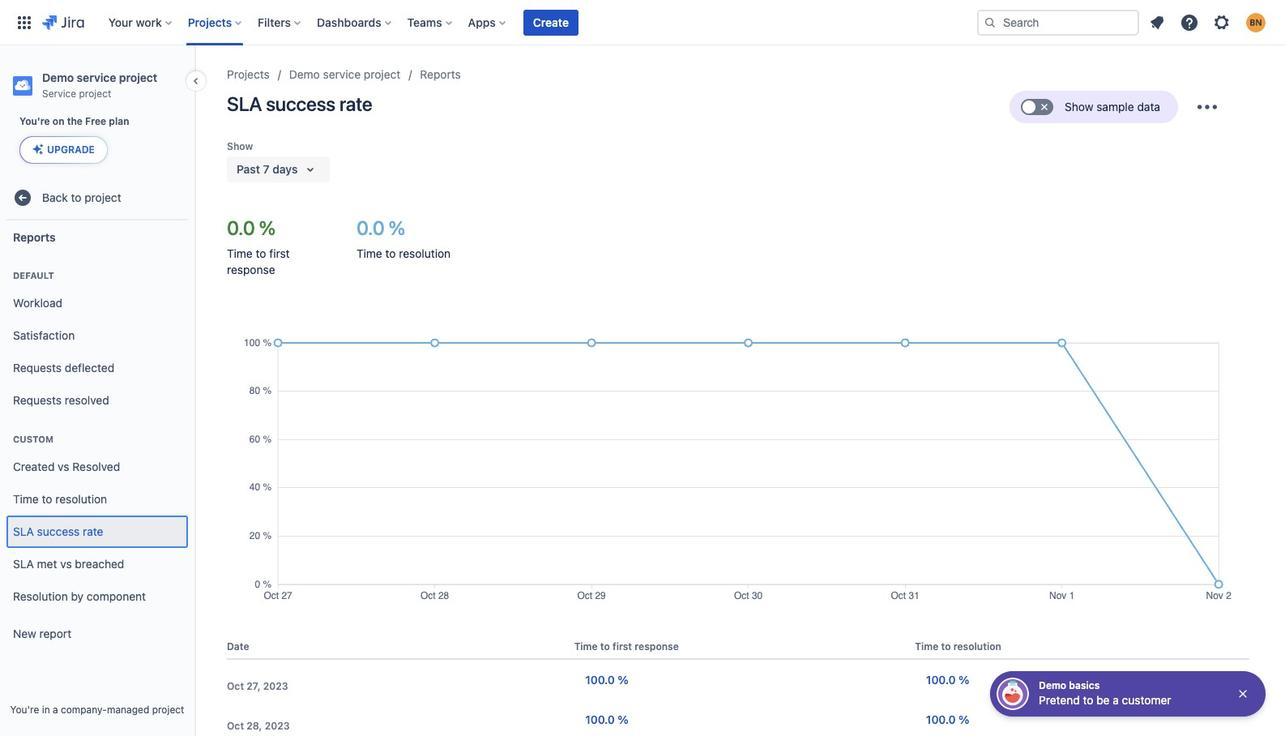 Task type: vqa. For each thing, say whether or not it's contained in the screenshot.
out
no



Task type: locate. For each thing, give the bounding box(es) containing it.
0 vertical spatial rate
[[340, 92, 372, 115]]

upgrade
[[47, 143, 95, 156]]

your profile and settings image
[[1247, 13, 1266, 32]]

0 horizontal spatial show
[[227, 140, 253, 152]]

you're for you're in a company-managed project
[[10, 704, 39, 716]]

search image
[[984, 16, 997, 29]]

1 vertical spatial resolution
[[55, 492, 107, 506]]

your
[[108, 15, 133, 29]]

0 horizontal spatial response
[[227, 263, 275, 276]]

you're in a company-managed project
[[10, 704, 184, 716]]

you're left on
[[19, 115, 50, 127]]

0 horizontal spatial time to resolution
[[13, 492, 107, 506]]

1 horizontal spatial show
[[1065, 100, 1094, 113]]

1 vertical spatial rate
[[83, 524, 103, 538]]

created
[[13, 459, 55, 473]]

0 vertical spatial time to resolution
[[13, 492, 107, 506]]

sla
[[227, 92, 262, 115], [13, 524, 34, 538], [13, 557, 34, 570]]

0 vertical spatial vs
[[58, 459, 69, 473]]

teams
[[407, 15, 442, 29]]

0 vertical spatial reports
[[420, 67, 461, 81]]

satisfaction
[[13, 328, 75, 342]]

resolution
[[399, 246, 451, 260], [55, 492, 107, 506], [954, 640, 1002, 652]]

a right be at the right of page
[[1113, 693, 1119, 707]]

1 vertical spatial sla success rate
[[13, 524, 103, 538]]

oct 27, 2023
[[227, 680, 288, 692]]

2 oct from the top
[[227, 720, 244, 732]]

1 vertical spatial you're
[[10, 704, 39, 716]]

back
[[42, 190, 68, 204]]

settings image
[[1213, 13, 1232, 32]]

you're for you're on the free plan
[[19, 115, 50, 127]]

0.0 % time to first response
[[227, 216, 290, 276]]

2023
[[263, 680, 288, 692], [265, 720, 290, 732]]

1 vertical spatial requests
[[13, 393, 62, 407]]

1 horizontal spatial first
[[613, 640, 632, 652]]

100.0 %
[[586, 672, 629, 686], [927, 672, 970, 686], [586, 712, 629, 726], [927, 712, 970, 726]]

project for demo service project service project
[[119, 71, 157, 84]]

requests resolved
[[13, 393, 109, 407]]

appswitcher icon image
[[15, 13, 34, 32]]

1 vertical spatial success
[[37, 524, 80, 538]]

requests up custom
[[13, 393, 62, 407]]

show sample data
[[1065, 100, 1161, 113]]

1 requests from the top
[[13, 360, 62, 374]]

success inside "custom" group
[[37, 524, 80, 538]]

sla success rate down demo service project link
[[227, 92, 372, 115]]

0 vertical spatial success
[[266, 92, 336, 115]]

oct left 28,
[[227, 720, 244, 732]]

0 vertical spatial response
[[227, 263, 275, 276]]

service
[[323, 67, 361, 81], [77, 71, 116, 84]]

0 vertical spatial oct
[[227, 680, 244, 692]]

0 horizontal spatial success
[[37, 524, 80, 538]]

apps button
[[463, 9, 512, 35]]

reports down teams dropdown button
[[420, 67, 461, 81]]

0 horizontal spatial 0.0
[[227, 216, 255, 239]]

requests down satisfaction
[[13, 360, 62, 374]]

show
[[1065, 100, 1094, 113], [227, 140, 253, 152]]

2 requests from the top
[[13, 393, 62, 407]]

oct
[[227, 680, 244, 692], [227, 720, 244, 732]]

2 0.0 from the left
[[357, 216, 385, 239]]

demo service project link
[[289, 65, 401, 84]]

0 horizontal spatial sla success rate
[[13, 524, 103, 538]]

rate inside sla success rate link
[[83, 524, 103, 538]]

data
[[1138, 100, 1161, 113]]

sla down projects link at the left of page
[[227, 92, 262, 115]]

you're on the free plan
[[19, 115, 129, 127]]

project
[[364, 67, 401, 81], [119, 71, 157, 84], [79, 88, 111, 100], [85, 190, 121, 204], [152, 704, 184, 716]]

sla success rate up sla met vs breached
[[13, 524, 103, 538]]

service inside the demo service project service project
[[77, 71, 116, 84]]

resolution
[[13, 589, 68, 603]]

time inside 0.0 % time to first response
[[227, 246, 253, 260]]

vs right met
[[60, 557, 72, 570]]

100.0
[[586, 672, 615, 686], [927, 672, 956, 686], [586, 712, 615, 726], [927, 712, 956, 726]]

demo inside demo service project link
[[289, 67, 320, 81]]

time to resolution
[[13, 492, 107, 506], [916, 640, 1002, 652]]

0.0 inside 0.0 % time to first response
[[227, 216, 255, 239]]

default
[[13, 270, 54, 280]]

component
[[87, 589, 146, 603]]

0 vertical spatial sla success rate
[[227, 92, 372, 115]]

reports
[[420, 67, 461, 81], [13, 230, 56, 244]]

a right in
[[53, 704, 58, 716]]

to
[[71, 190, 81, 204], [256, 246, 266, 260], [386, 246, 396, 260], [42, 492, 52, 506], [601, 640, 610, 652], [942, 640, 951, 652], [1083, 693, 1094, 707]]

1 oct from the top
[[227, 680, 244, 692]]

new report
[[13, 626, 71, 640]]

project right managed
[[152, 704, 184, 716]]

2023 right 27,
[[263, 680, 288, 692]]

0 horizontal spatial service
[[77, 71, 116, 84]]

projects inside projects dropdown button
[[188, 15, 232, 29]]

0.0 inside 0.0 % time to resolution
[[357, 216, 385, 239]]

sla up sla met vs breached
[[13, 524, 34, 538]]

1 0.0 from the left
[[227, 216, 255, 239]]

custom
[[13, 434, 53, 444]]

met
[[37, 557, 57, 570]]

close image
[[1237, 687, 1250, 700]]

demo right projects link at the left of page
[[289, 67, 320, 81]]

oct left 27,
[[227, 680, 244, 692]]

requests for requests resolved
[[13, 393, 62, 407]]

1 vertical spatial show
[[227, 140, 253, 152]]

2 vertical spatial resolution
[[954, 640, 1002, 652]]

your work
[[108, 15, 162, 29]]

basics
[[1070, 679, 1100, 692]]

2 vertical spatial sla
[[13, 557, 34, 570]]

% inside 0.0 % time to resolution
[[389, 216, 405, 239]]

requests deflected link
[[6, 352, 188, 384]]

default group
[[6, 253, 188, 422]]

demo up pretend
[[1039, 679, 1067, 692]]

jira image
[[42, 13, 84, 32], [42, 13, 84, 32]]

sla left met
[[13, 557, 34, 570]]

plan
[[109, 115, 129, 127]]

0 horizontal spatial reports
[[13, 230, 56, 244]]

past
[[237, 162, 260, 176]]

0 vertical spatial requests
[[13, 360, 62, 374]]

0 horizontal spatial demo
[[42, 71, 74, 84]]

1 horizontal spatial sla success rate
[[227, 92, 372, 115]]

resolution by component
[[13, 589, 146, 603]]

project left reports link
[[364, 67, 401, 81]]

project right back
[[85, 190, 121, 204]]

0 vertical spatial resolution
[[399, 246, 451, 260]]

1 horizontal spatial resolution
[[399, 246, 451, 260]]

you're left in
[[10, 704, 39, 716]]

%
[[259, 216, 276, 239], [389, 216, 405, 239], [618, 672, 629, 686], [959, 672, 970, 686], [618, 712, 629, 726], [959, 712, 970, 726]]

new
[[13, 626, 36, 640]]

show left sample
[[1065, 100, 1094, 113]]

service
[[42, 88, 76, 100]]

first
[[269, 246, 290, 260], [613, 640, 632, 652]]

vs
[[58, 459, 69, 473], [60, 557, 72, 570]]

apps
[[468, 15, 496, 29]]

projects down filters
[[227, 67, 270, 81]]

0 horizontal spatial rate
[[83, 524, 103, 538]]

sla met vs breached
[[13, 557, 124, 570]]

service for demo service project
[[323, 67, 361, 81]]

1 vertical spatial projects
[[227, 67, 270, 81]]

requests resolved link
[[6, 384, 188, 417]]

1 horizontal spatial demo
[[289, 67, 320, 81]]

demo service project
[[289, 67, 401, 81]]

requests
[[13, 360, 62, 374], [13, 393, 62, 407]]

0 horizontal spatial first
[[269, 246, 290, 260]]

1 vertical spatial first
[[613, 640, 632, 652]]

success up sla met vs breached
[[37, 524, 80, 538]]

100.0 % button
[[574, 667, 640, 692], [916, 667, 981, 692], [574, 706, 640, 732], [916, 706, 981, 732]]

resolution inside 0.0 % time to resolution
[[399, 246, 451, 260]]

managed
[[107, 704, 149, 716]]

sla for sla success rate link
[[13, 524, 34, 538]]

more image
[[1195, 94, 1221, 120]]

1 vertical spatial sla
[[13, 524, 34, 538]]

1 horizontal spatial 0.0
[[357, 216, 385, 239]]

time to first response
[[574, 640, 679, 652]]

1 vertical spatial time to resolution
[[916, 640, 1002, 652]]

2 horizontal spatial resolution
[[954, 640, 1002, 652]]

0 vertical spatial first
[[269, 246, 290, 260]]

vs right created
[[58, 459, 69, 473]]

1 horizontal spatial rate
[[340, 92, 372, 115]]

success down demo service project link
[[266, 92, 336, 115]]

1 vertical spatial oct
[[227, 720, 244, 732]]

demo service project service project
[[42, 71, 157, 100]]

0.0 % time to resolution
[[357, 216, 451, 260]]

0 horizontal spatial resolution
[[55, 492, 107, 506]]

a
[[1113, 693, 1119, 707], [53, 704, 58, 716]]

project up plan at the left of page
[[119, 71, 157, 84]]

show up past
[[227, 140, 253, 152]]

sla success rate
[[227, 92, 372, 115], [13, 524, 103, 538]]

banner
[[0, 0, 1286, 45]]

projects right work
[[188, 15, 232, 29]]

0 vertical spatial you're
[[19, 115, 50, 127]]

projects for projects dropdown button
[[188, 15, 232, 29]]

1 vertical spatial response
[[635, 640, 679, 652]]

1 horizontal spatial service
[[323, 67, 361, 81]]

1 horizontal spatial time to resolution
[[916, 640, 1002, 652]]

2 horizontal spatial demo
[[1039, 679, 1067, 692]]

0 vertical spatial projects
[[188, 15, 232, 29]]

days
[[273, 162, 298, 176]]

rate down demo service project link
[[340, 92, 372, 115]]

0 vertical spatial show
[[1065, 100, 1094, 113]]

demo inside demo basics pretend to be a customer
[[1039, 679, 1067, 692]]

projects
[[188, 15, 232, 29], [227, 67, 270, 81]]

workload
[[13, 296, 62, 309]]

oct for oct 28, 2023
[[227, 720, 244, 732]]

0 vertical spatial sla
[[227, 92, 262, 115]]

rate
[[340, 92, 372, 115], [83, 524, 103, 538]]

0.0
[[227, 216, 255, 239], [357, 216, 385, 239]]

resolved
[[65, 393, 109, 407]]

projects for projects link at the left of page
[[227, 67, 270, 81]]

first inside 0.0 % time to first response
[[269, 246, 290, 260]]

projects link
[[227, 65, 270, 84]]

demo inside the demo service project service project
[[42, 71, 74, 84]]

reports up default
[[13, 230, 56, 244]]

0 vertical spatial 2023
[[263, 680, 288, 692]]

filters button
[[253, 9, 307, 35]]

service up free
[[77, 71, 116, 84]]

0.0 for 0.0 % time to first response
[[227, 216, 255, 239]]

reports link
[[420, 65, 461, 84]]

1 vertical spatial 2023
[[265, 720, 290, 732]]

2023 right 28,
[[265, 720, 290, 732]]

created vs resolved link
[[6, 451, 188, 483]]

1 horizontal spatial a
[[1113, 693, 1119, 707]]

service down dashboards
[[323, 67, 361, 81]]

demo up service
[[42, 71, 74, 84]]

rate down time to resolution 'link'
[[83, 524, 103, 538]]



Task type: describe. For each thing, give the bounding box(es) containing it.
27,
[[247, 680, 261, 692]]

1 horizontal spatial reports
[[420, 67, 461, 81]]

dashboards button
[[312, 9, 398, 35]]

create button
[[524, 9, 579, 35]]

project up free
[[79, 88, 111, 100]]

show for show sample data
[[1065, 100, 1094, 113]]

by
[[71, 589, 84, 603]]

satisfaction link
[[6, 319, 188, 352]]

in
[[42, 704, 50, 716]]

0 horizontal spatial a
[[53, 704, 58, 716]]

new report link
[[6, 618, 188, 650]]

dashboards
[[317, 15, 382, 29]]

% inside 0.0 % time to first response
[[259, 216, 276, 239]]

past 7 days button
[[227, 156, 330, 182]]

sla success rate inside "custom" group
[[13, 524, 103, 538]]

upgrade button
[[20, 137, 107, 163]]

back to project
[[42, 190, 121, 204]]

banner containing your work
[[0, 0, 1286, 45]]

to inside 0.0 % time to resolution
[[386, 246, 396, 260]]

company-
[[61, 704, 107, 716]]

1 horizontal spatial success
[[266, 92, 336, 115]]

2023 for oct 27, 2023
[[263, 680, 288, 692]]

work
[[136, 15, 162, 29]]

requests for requests deflected
[[13, 360, 62, 374]]

time to resolution inside 'link'
[[13, 492, 107, 506]]

sample
[[1097, 100, 1135, 113]]

resolution inside 'link'
[[55, 492, 107, 506]]

demo for demo service project
[[289, 67, 320, 81]]

primary element
[[10, 0, 978, 45]]

deflected
[[65, 360, 114, 374]]

1 vertical spatial reports
[[13, 230, 56, 244]]

past 7 days
[[237, 162, 298, 176]]

service for demo service project service project
[[77, 71, 116, 84]]

28,
[[247, 720, 262, 732]]

free
[[85, 115, 106, 127]]

sla met vs breached link
[[6, 548, 188, 580]]

oct for oct 27, 2023
[[227, 680, 244, 692]]

1 vertical spatial vs
[[60, 557, 72, 570]]

time to resolution link
[[6, 483, 188, 516]]

to inside 'link'
[[42, 492, 52, 506]]

teams button
[[403, 9, 459, 35]]

breached
[[75, 557, 124, 570]]

to inside 0.0 % time to first response
[[256, 246, 266, 260]]

demo for demo service project service project
[[42, 71, 74, 84]]

be
[[1097, 693, 1110, 707]]

on
[[53, 115, 64, 127]]

7
[[263, 162, 270, 176]]

date
[[227, 640, 249, 652]]

project for back to project
[[85, 190, 121, 204]]

sla success rate link
[[6, 516, 188, 548]]

notifications image
[[1148, 13, 1167, 32]]

workload link
[[6, 287, 188, 319]]

customer
[[1123, 693, 1172, 707]]

0.0 for 0.0 % time to resolution
[[357, 216, 385, 239]]

report
[[39, 626, 71, 640]]

requests deflected
[[13, 360, 114, 374]]

created vs resolved
[[13, 459, 120, 473]]

1 horizontal spatial response
[[635, 640, 679, 652]]

projects button
[[183, 9, 248, 35]]

demo for demo basics pretend to be a customer
[[1039, 679, 1067, 692]]

2023 for oct 28, 2023
[[265, 720, 290, 732]]

pretend
[[1039, 693, 1080, 707]]

time inside 'link'
[[13, 492, 39, 506]]

resolution by component link
[[6, 580, 188, 613]]

response inside 0.0 % time to first response
[[227, 263, 275, 276]]

time inside 0.0 % time to resolution
[[357, 246, 382, 260]]

help image
[[1180, 13, 1200, 32]]

oct 28, 2023
[[227, 720, 290, 732]]

demo basics pretend to be a customer
[[1039, 679, 1172, 707]]

project for demo service project
[[364, 67, 401, 81]]

a inside demo basics pretend to be a customer
[[1113, 693, 1119, 707]]

the
[[67, 115, 83, 127]]

create
[[533, 15, 569, 29]]

your work button
[[104, 9, 178, 35]]

custom group
[[6, 417, 188, 618]]

resolved
[[72, 459, 120, 473]]

Search field
[[978, 9, 1140, 35]]

sla for sla met vs breached link
[[13, 557, 34, 570]]

back to project link
[[6, 182, 188, 214]]

show for show
[[227, 140, 253, 152]]

to inside demo basics pretend to be a customer
[[1083, 693, 1094, 707]]

filters
[[258, 15, 291, 29]]



